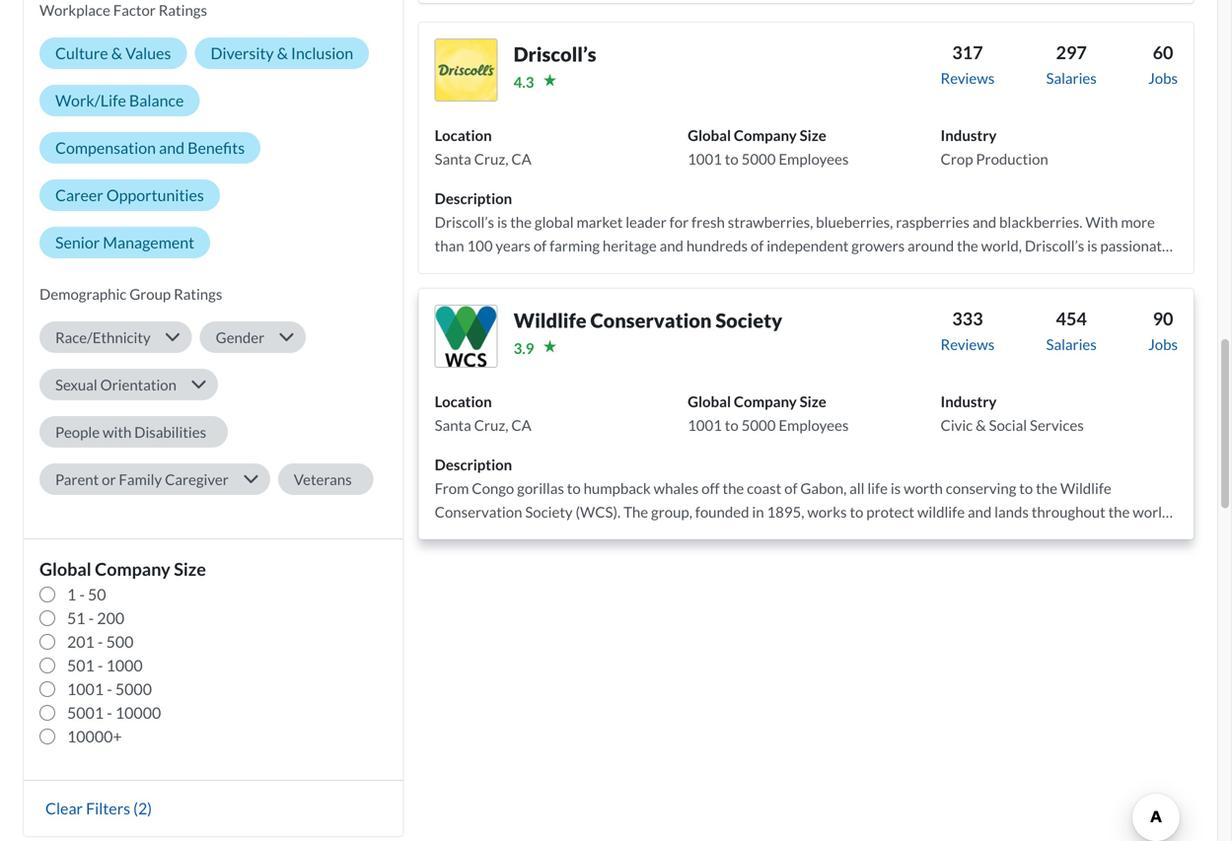 Task type: describe. For each thing, give the bounding box(es) containing it.
global company size
[[39, 559, 206, 580]]

location santa cruz, ca for wildlife conservation society
[[435, 393, 532, 434]]

jobs for wildlife conservation society
[[1149, 336, 1178, 353]]

conservation
[[591, 309, 712, 333]]

5001
[[67, 704, 104, 723]]

500
[[106, 633, 134, 652]]

317
[[952, 41, 983, 63]]

santa for driscoll's
[[435, 150, 471, 168]]

wildlife conservation society
[[514, 309, 783, 333]]

50
[[88, 585, 106, 604]]

90 jobs
[[1149, 308, 1178, 353]]

salaries for driscoll's
[[1046, 69, 1097, 87]]

diversity & inclusion
[[211, 43, 353, 63]]

ca for driscoll's
[[511, 150, 532, 168]]

3.9
[[514, 339, 534, 357]]

with
[[103, 423, 132, 441]]

orientation
[[100, 376, 177, 394]]

production
[[976, 150, 1049, 168]]

sexual
[[55, 376, 97, 394]]

society
[[716, 309, 783, 333]]

location santa cruz, ca for driscoll's
[[435, 126, 532, 168]]

driscoll's image
[[435, 39, 498, 102]]

60 jobs
[[1149, 41, 1178, 87]]

sexual orientation
[[55, 376, 177, 394]]

senior management button
[[39, 227, 210, 259]]

(2)
[[133, 799, 152, 819]]

1001 for wildlife conservation society
[[688, 416, 722, 434]]

filters
[[86, 799, 130, 819]]

2 vertical spatial size
[[174, 559, 206, 580]]

salaries for wildlife conservation society
[[1046, 336, 1097, 353]]

santa for wildlife conservation society
[[435, 416, 471, 434]]

clear
[[45, 799, 83, 819]]

clear filters (2)
[[45, 799, 152, 819]]

5001 - 10000
[[67, 704, 161, 723]]

1001 for driscoll's
[[688, 150, 722, 168]]

factor
[[113, 1, 156, 19]]

global company size 1001 to 5000 employees for wildlife conservation society
[[688, 393, 849, 434]]

race/ethnicity
[[55, 329, 151, 346]]

51
[[67, 609, 85, 628]]

compensation
[[55, 138, 156, 157]]

company for wildlife conservation society
[[734, 393, 797, 411]]

or
[[102, 471, 116, 488]]

work/life
[[55, 91, 126, 110]]

- for 1001
[[107, 680, 112, 699]]

& for culture
[[111, 43, 122, 63]]

company for driscoll's
[[734, 126, 797, 144]]

501 - 1000
[[67, 656, 143, 675]]

reviews for driscoll's
[[941, 69, 995, 87]]

services
[[1030, 416, 1084, 434]]

4.3
[[514, 73, 534, 91]]

compensation and benefits
[[55, 138, 245, 157]]

wildlife
[[514, 309, 587, 333]]

description for driscoll's
[[435, 189, 512, 207]]

diversity & inclusion button
[[195, 38, 369, 69]]

demographic
[[39, 285, 127, 303]]

work/life balance
[[55, 91, 184, 110]]

parent or family caregiver
[[55, 471, 229, 488]]

workplace factor ratings
[[39, 1, 207, 19]]

- for 201
[[98, 633, 103, 652]]

to for driscoll's
[[725, 150, 739, 168]]

career opportunities button
[[39, 180, 220, 211]]

location for wildlife conservation society
[[435, 393, 492, 411]]

- for 5001
[[107, 704, 112, 723]]

disabilities
[[134, 423, 206, 441]]

diversity
[[211, 43, 274, 63]]

201
[[67, 633, 95, 652]]

ratings for workplace factor ratings
[[159, 1, 207, 19]]

297
[[1056, 41, 1087, 63]]

career
[[55, 186, 103, 205]]

51 - 200
[[67, 609, 124, 628]]

group
[[129, 285, 171, 303]]

parent
[[55, 471, 99, 488]]

ratings for demographic group ratings
[[174, 285, 222, 303]]

values
[[125, 43, 171, 63]]

- for 1
[[79, 585, 85, 604]]

driscoll's
[[514, 42, 596, 66]]

veterans
[[294, 471, 352, 488]]

work/life balance button
[[39, 85, 200, 116]]

career opportunities
[[55, 186, 204, 205]]

industry for wildlife conservation society
[[941, 393, 997, 411]]

people
[[55, 423, 100, 441]]

201 - 500
[[67, 633, 134, 652]]

compensation and benefits button
[[39, 132, 261, 164]]



Task type: vqa. For each thing, say whether or not it's contained in the screenshot.
'Industry' inside the INDUSTRY CIVIC & SOCIAL SERVICES
yes



Task type: locate. For each thing, give the bounding box(es) containing it.
- right the 201
[[98, 633, 103, 652]]

1 vertical spatial employees
[[779, 416, 849, 434]]

- down 1001 - 5000
[[107, 704, 112, 723]]

- right 1
[[79, 585, 85, 604]]

- right the 501
[[98, 656, 103, 675]]

& left inclusion
[[277, 43, 288, 63]]

ca down 3.9
[[511, 416, 532, 434]]

2 industry from the top
[[941, 393, 997, 411]]

1
[[67, 585, 76, 604]]

jobs down 90
[[1149, 336, 1178, 353]]

&
[[111, 43, 122, 63], [277, 43, 288, 63], [976, 416, 986, 434]]

317 reviews
[[941, 41, 995, 87]]

1 vertical spatial location
[[435, 393, 492, 411]]

2 jobs from the top
[[1149, 336, 1178, 353]]

1 jobs from the top
[[1149, 69, 1178, 87]]

to for wildlife conservation society
[[725, 416, 739, 434]]

balance
[[129, 91, 184, 110]]

& left values
[[111, 43, 122, 63]]

2 santa from the top
[[435, 416, 471, 434]]

culture & values button
[[39, 38, 187, 69]]

global for wildlife conservation society
[[688, 393, 731, 411]]

family
[[119, 471, 162, 488]]

& for diversity
[[277, 43, 288, 63]]

& right civic
[[976, 416, 986, 434]]

industry for driscoll's
[[941, 126, 997, 144]]

civic
[[941, 416, 973, 434]]

1 cruz, from the top
[[474, 150, 509, 168]]

santa down driscoll's 'image' at the left of page
[[435, 150, 471, 168]]

200
[[97, 609, 124, 628]]

location down driscoll's 'image' at the left of page
[[435, 126, 492, 144]]

1 global company size 1001 to 5000 employees from the top
[[688, 126, 849, 168]]

0 vertical spatial location
[[435, 126, 492, 144]]

1 vertical spatial ratings
[[174, 285, 222, 303]]

0 vertical spatial 5000
[[742, 150, 776, 168]]

salaries down '297'
[[1046, 69, 1097, 87]]

cruz, for driscoll's
[[474, 150, 509, 168]]

10000
[[115, 704, 161, 723]]

2 to from the top
[[725, 416, 739, 434]]

90
[[1153, 308, 1174, 330]]

cruz, for wildlife conservation society
[[474, 416, 509, 434]]

1 vertical spatial reviews
[[941, 336, 995, 353]]

to
[[725, 150, 739, 168], [725, 416, 739, 434]]

size
[[800, 126, 827, 144], [800, 393, 827, 411], [174, 559, 206, 580]]

ratings right the group
[[174, 285, 222, 303]]

- right "51"
[[88, 609, 94, 628]]

caregiver
[[165, 471, 229, 488]]

location santa cruz, ca down 4.3
[[435, 126, 532, 168]]

0 vertical spatial employees
[[779, 150, 849, 168]]

wildlife conservation society image
[[435, 305, 498, 368]]

1000
[[106, 656, 143, 675]]

ca for wildlife conservation society
[[511, 416, 532, 434]]

employees
[[779, 150, 849, 168], [779, 416, 849, 434]]

2 horizontal spatial &
[[976, 416, 986, 434]]

0 vertical spatial description
[[435, 189, 512, 207]]

ratings
[[159, 1, 207, 19], [174, 285, 222, 303]]

2 description from the top
[[435, 456, 512, 474]]

0 vertical spatial location santa cruz, ca
[[435, 126, 532, 168]]

crop
[[941, 150, 973, 168]]

global
[[688, 126, 731, 144], [688, 393, 731, 411], [39, 559, 91, 580]]

0 vertical spatial ratings
[[159, 1, 207, 19]]

1 vertical spatial jobs
[[1149, 336, 1178, 353]]

global for driscoll's
[[688, 126, 731, 144]]

size for driscoll's
[[800, 126, 827, 144]]

location for driscoll's
[[435, 126, 492, 144]]

10000+
[[67, 727, 122, 746]]

1 vertical spatial ca
[[511, 416, 532, 434]]

santa down wildlife conservation society "image" on the left of the page
[[435, 416, 471, 434]]

5000
[[742, 150, 776, 168], [742, 416, 776, 434], [115, 680, 152, 699]]

inclusion
[[291, 43, 353, 63]]

& inside industry civic & social services
[[976, 416, 986, 434]]

demographic group ratings
[[39, 285, 222, 303]]

location santa cruz, ca down 3.9
[[435, 393, 532, 434]]

2 vertical spatial global
[[39, 559, 91, 580]]

2 cruz, from the top
[[474, 416, 509, 434]]

2 salaries from the top
[[1046, 336, 1097, 353]]

0 vertical spatial to
[[725, 150, 739, 168]]

1001
[[688, 150, 722, 168], [688, 416, 722, 434], [67, 680, 104, 699]]

454
[[1056, 308, 1087, 330]]

cruz,
[[474, 150, 509, 168], [474, 416, 509, 434]]

1 vertical spatial salaries
[[1046, 336, 1097, 353]]

- down 501 - 1000
[[107, 680, 112, 699]]

0 vertical spatial industry
[[941, 126, 997, 144]]

1 vertical spatial global
[[688, 393, 731, 411]]

reviews for wildlife conservation society
[[941, 336, 995, 353]]

social
[[989, 416, 1027, 434]]

0 vertical spatial company
[[734, 126, 797, 144]]

0 vertical spatial global company size 1001 to 5000 employees
[[688, 126, 849, 168]]

0 vertical spatial salaries
[[1046, 69, 1097, 87]]

1 ca from the top
[[511, 150, 532, 168]]

culture
[[55, 43, 108, 63]]

1 reviews from the top
[[941, 69, 995, 87]]

1 vertical spatial santa
[[435, 416, 471, 434]]

1001 - 5000
[[67, 680, 152, 699]]

and
[[159, 138, 185, 157]]

0 horizontal spatial &
[[111, 43, 122, 63]]

cruz, down driscoll's 'image' at the left of page
[[474, 150, 509, 168]]

1 industry from the top
[[941, 126, 997, 144]]

2 vertical spatial 5000
[[115, 680, 152, 699]]

industry up civic
[[941, 393, 997, 411]]

0 vertical spatial size
[[800, 126, 827, 144]]

0 vertical spatial global
[[688, 126, 731, 144]]

management
[[103, 233, 194, 252]]

1 employees from the top
[[779, 150, 849, 168]]

0 vertical spatial jobs
[[1149, 69, 1178, 87]]

description
[[435, 189, 512, 207], [435, 456, 512, 474]]

senior
[[55, 233, 100, 252]]

1 location from the top
[[435, 126, 492, 144]]

employees for wildlife conservation society
[[779, 416, 849, 434]]

2 vertical spatial 1001
[[67, 680, 104, 699]]

1 vertical spatial size
[[800, 393, 827, 411]]

industry
[[941, 126, 997, 144], [941, 393, 997, 411]]

culture & values
[[55, 43, 171, 63]]

- for 501
[[98, 656, 103, 675]]

ca down 4.3
[[511, 150, 532, 168]]

2 vertical spatial company
[[95, 559, 170, 580]]

gender
[[216, 329, 265, 346]]

company
[[734, 126, 797, 144], [734, 393, 797, 411], [95, 559, 170, 580]]

2 reviews from the top
[[941, 336, 995, 353]]

0 vertical spatial santa
[[435, 150, 471, 168]]

industry inside industry civic & social services
[[941, 393, 997, 411]]

ca
[[511, 150, 532, 168], [511, 416, 532, 434]]

1 vertical spatial cruz,
[[474, 416, 509, 434]]

1 vertical spatial 1001
[[688, 416, 722, 434]]

0 vertical spatial reviews
[[941, 69, 995, 87]]

people with disabilities
[[55, 423, 206, 441]]

ratings right factor
[[159, 1, 207, 19]]

0 vertical spatial cruz,
[[474, 150, 509, 168]]

global company size 1001 to 5000 employees
[[688, 126, 849, 168], [688, 393, 849, 434]]

333 reviews
[[941, 308, 995, 353]]

1 vertical spatial 5000
[[742, 416, 776, 434]]

- for 51
[[88, 609, 94, 628]]

jobs for driscoll's
[[1149, 69, 1178, 87]]

1 description from the top
[[435, 189, 512, 207]]

& inside button
[[277, 43, 288, 63]]

1 santa from the top
[[435, 150, 471, 168]]

333
[[952, 308, 983, 330]]

senior management
[[55, 233, 194, 252]]

1 - 50
[[67, 585, 106, 604]]

2 ca from the top
[[511, 416, 532, 434]]

60
[[1153, 41, 1174, 63]]

1 salaries from the top
[[1046, 69, 1097, 87]]

industry up "crop"
[[941, 126, 997, 144]]

global company size 1001 to 5000 employees for driscoll's
[[688, 126, 849, 168]]

297 salaries
[[1046, 41, 1097, 87]]

1 to from the top
[[725, 150, 739, 168]]

1 vertical spatial global company size 1001 to 5000 employees
[[688, 393, 849, 434]]

2 location santa cruz, ca from the top
[[435, 393, 532, 434]]

jobs down 60
[[1149, 69, 1178, 87]]

location
[[435, 126, 492, 144], [435, 393, 492, 411]]

1 vertical spatial to
[[725, 416, 739, 434]]

industry crop production
[[941, 126, 1049, 168]]

reviews down 333
[[941, 336, 995, 353]]

454 salaries
[[1046, 308, 1097, 353]]

clear filters (2) button
[[39, 798, 158, 820]]

location santa cruz, ca
[[435, 126, 532, 168], [435, 393, 532, 434]]

2 global company size 1001 to 5000 employees from the top
[[688, 393, 849, 434]]

description for wildlife conservation society
[[435, 456, 512, 474]]

industry inside industry crop production
[[941, 126, 997, 144]]

1 horizontal spatial &
[[277, 43, 288, 63]]

0 vertical spatial ca
[[511, 150, 532, 168]]

santa
[[435, 150, 471, 168], [435, 416, 471, 434]]

reviews
[[941, 69, 995, 87], [941, 336, 995, 353]]

benefits
[[188, 138, 245, 157]]

employees for driscoll's
[[779, 150, 849, 168]]

1 vertical spatial location santa cruz, ca
[[435, 393, 532, 434]]

1 location santa cruz, ca from the top
[[435, 126, 532, 168]]

jobs
[[1149, 69, 1178, 87], [1149, 336, 1178, 353]]

& inside button
[[111, 43, 122, 63]]

1 vertical spatial company
[[734, 393, 797, 411]]

industry civic & social services
[[941, 393, 1084, 434]]

2 location from the top
[[435, 393, 492, 411]]

501
[[67, 656, 95, 675]]

5000 for driscoll's
[[742, 150, 776, 168]]

opportunities
[[106, 186, 204, 205]]

0 vertical spatial 1001
[[688, 150, 722, 168]]

location down wildlife conservation society "image" on the left of the page
[[435, 393, 492, 411]]

2 employees from the top
[[779, 416, 849, 434]]

workplace
[[39, 1, 110, 19]]

1 vertical spatial description
[[435, 456, 512, 474]]

5000 for wildlife conservation society
[[742, 416, 776, 434]]

reviews down 317
[[941, 69, 995, 87]]

size for wildlife conservation society
[[800, 393, 827, 411]]

1 vertical spatial industry
[[941, 393, 997, 411]]

cruz, down wildlife conservation society "image" on the left of the page
[[474, 416, 509, 434]]

salaries down 454
[[1046, 336, 1097, 353]]



